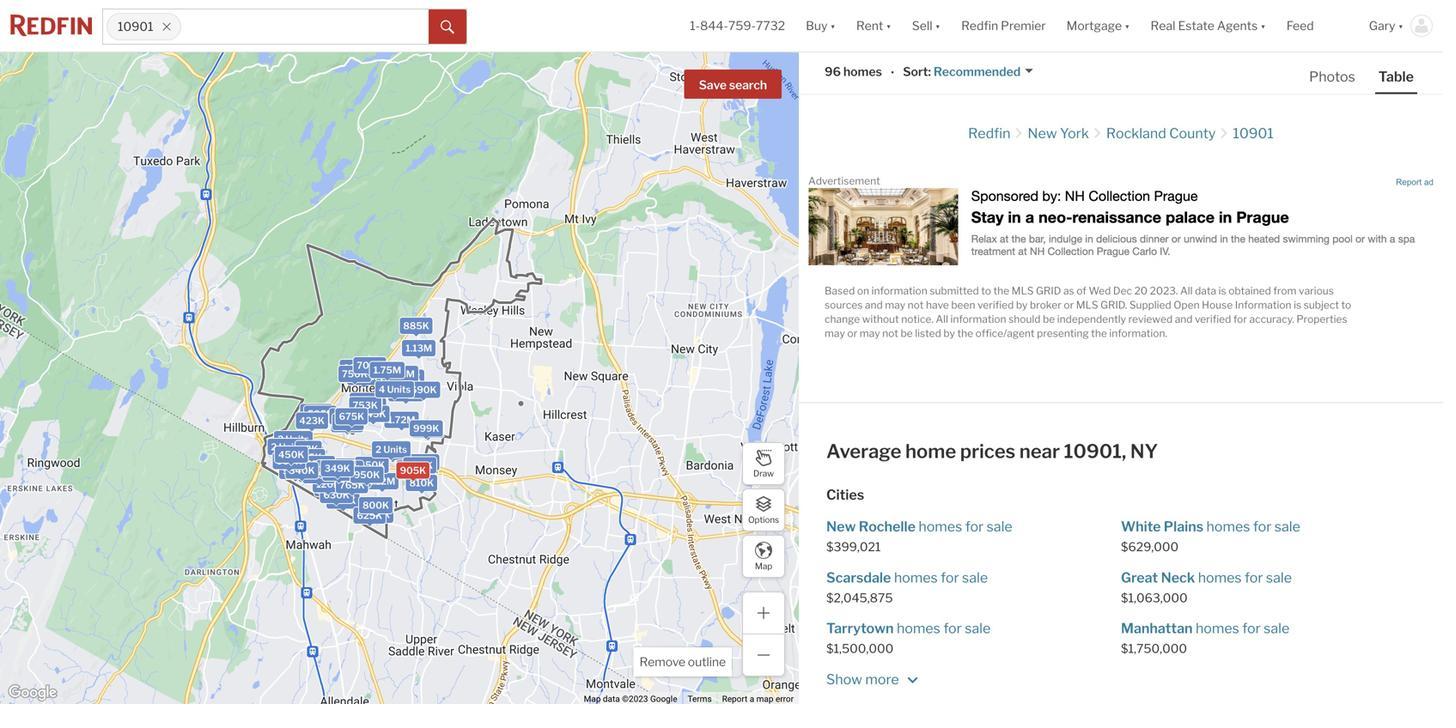 Task type: locate. For each thing, give the bounding box(es) containing it.
homes down great neck homes for sale $1,063,000 at the right of the page
[[1196, 621, 1240, 637]]

draw button
[[742, 443, 785, 486]]

beds / baths
[[1104, 15, 1175, 30]]

2 inside button
[[1308, 15, 1315, 30]]

650k up 1.12m
[[359, 460, 385, 471]]

625k
[[357, 510, 383, 522]]

is down from
[[1294, 299, 1302, 312]]

0 horizontal spatial be
[[901, 328, 913, 340]]

for down information
[[1234, 313, 1248, 326]]

for down great neck homes for sale $1,063,000 at the right of the page
[[1243, 621, 1261, 637]]

4 ▾ from the left
[[1125, 18, 1130, 33]]

0 horizontal spatial 3
[[321, 463, 327, 474]]

580k
[[347, 464, 373, 475]]

0 vertical spatial and
[[865, 299, 883, 312]]

gary ▾
[[1370, 18, 1404, 33]]

0 vertical spatial or
[[1064, 299, 1074, 312]]

425k down 550k
[[306, 470, 332, 481]]

new up $399,021
[[827, 519, 856, 535]]

0 horizontal spatial •
[[891, 66, 895, 80]]

beds / baths button
[[1093, 6, 1208, 40]]

1 horizontal spatial mls
[[1077, 299, 1099, 312]]

mls
[[1012, 285, 1034, 297], [1077, 299, 1099, 312]]

for down the new rochelle homes for sale $399,021
[[941, 570, 960, 586]]

all left filters
[[1247, 15, 1262, 30]]

homes down scarsdale homes for sale $2,045,875
[[897, 621, 941, 637]]

new left york
[[1028, 125, 1057, 142]]

0 vertical spatial by
[[1016, 299, 1028, 312]]

1 horizontal spatial 3
[[1156, 44, 1163, 56]]

be down broker
[[1043, 313, 1055, 326]]

price
[[912, 15, 941, 30]]

255k
[[328, 474, 354, 485]]

750k
[[342, 369, 368, 380]]

sale
[[987, 519, 1013, 535], [1275, 519, 1301, 535], [963, 570, 988, 586], [1267, 570, 1292, 586], [965, 621, 991, 637], [1264, 621, 1290, 637]]

all down have at the right of page
[[936, 313, 949, 326]]

0 horizontal spatial mls
[[1012, 285, 1034, 297]]

550k
[[305, 459, 332, 470]]

3 ▾ from the left
[[935, 18, 941, 33]]

0 vertical spatial information
[[872, 285, 928, 297]]

715k
[[292, 456, 315, 467]]

1 vertical spatial 10901
[[1233, 125, 1274, 142]]

10901, down rent
[[825, 69, 887, 92]]

report
[[1396, 178, 1422, 187]]

for down the prices
[[966, 519, 984, 535]]

690k
[[411, 384, 437, 396]]

0 horizontal spatial not
[[883, 328, 899, 340]]

1 vertical spatial mls
[[1077, 299, 1099, 312]]

for left sale
[[991, 69, 1017, 92]]

650k up 810k
[[407, 460, 433, 471]]

homes down the new rochelle homes for sale $399,021
[[894, 570, 938, 586]]

to right submitted
[[982, 285, 992, 297]]

ny up the cities 'heading'
[[1131, 440, 1159, 463]]

4
[[379, 384, 385, 395]]

10901, ny homes for sale
[[825, 69, 1060, 92]]

320k
[[319, 479, 345, 490]]

neck
[[1161, 570, 1196, 586]]

map region
[[0, 26, 878, 705]]

for down scarsdale homes for sale $2,045,875
[[944, 621, 962, 637]]

10901 left 'remove 10901' icon in the top of the page
[[118, 19, 153, 34]]

:
[[929, 64, 931, 79]]

450k up 525k
[[278, 450, 305, 461]]

10901, up the cities 'heading'
[[1064, 440, 1127, 463]]

2 horizontal spatial all
[[1247, 15, 1262, 30]]

not up the notice.
[[908, 299, 924, 312]]

0 vertical spatial 425k
[[296, 452, 322, 463]]

the down independently
[[1092, 328, 1108, 340]]

1.54m
[[392, 388, 420, 399]]

for inside scarsdale homes for sale $2,045,875
[[941, 570, 960, 586]]

0 vertical spatial is
[[1219, 285, 1227, 297]]

beds
[[1104, 15, 1133, 30]]

0 horizontal spatial or
[[848, 328, 858, 340]]

0 horizontal spatial information
[[872, 285, 928, 297]]

on
[[857, 285, 870, 297]]

1 horizontal spatial 700k
[[357, 360, 383, 371]]

new for new rochelle homes for sale $399,021
[[827, 519, 856, 535]]

1 horizontal spatial not
[[908, 299, 924, 312]]

table
[[1379, 68, 1414, 85]]

1 vertical spatial or
[[848, 328, 858, 340]]

1-844-759-7732 link
[[690, 18, 786, 33]]

475k
[[291, 457, 317, 469], [335, 464, 360, 475]]

▾ for buy ▾
[[830, 18, 836, 33]]

450k up 801k at the left bottom of the page
[[380, 447, 406, 458]]

0 horizontal spatial 10901,
[[825, 69, 887, 92]]

1 horizontal spatial all
[[1181, 285, 1193, 297]]

1 vertical spatial 3
[[321, 463, 327, 474]]

sale inside tarrytown homes for sale $1,500,000
[[965, 621, 991, 637]]

by right listed at the right
[[944, 328, 955, 340]]

2 horizontal spatial the
[[1092, 328, 1108, 340]]

homes inside the new rochelle homes for sale $399,021
[[919, 519, 963, 535]]

0 horizontal spatial and
[[865, 299, 883, 312]]

96
[[825, 64, 841, 79]]

the down been
[[958, 328, 974, 340]]

1 vertical spatial information
[[951, 313, 1007, 326]]

redfin inside redfin premier button
[[962, 18, 999, 33]]

• left sort
[[891, 66, 895, 80]]

mls up independently
[[1077, 299, 1099, 312]]

accuracy.
[[1250, 313, 1295, 326]]

may
[[885, 299, 906, 312], [825, 328, 845, 340], [860, 328, 880, 340]]

430k
[[395, 372, 421, 384]]

homes inside white plains homes for sale $629,000
[[1207, 519, 1251, 535]]

sort
[[903, 64, 929, 79]]

map
[[755, 561, 773, 572]]

1 horizontal spatial the
[[994, 285, 1010, 297]]

1 vertical spatial redfin
[[969, 125, 1011, 142]]

1 horizontal spatial 450k
[[380, 447, 406, 458]]

by up should
[[1016, 299, 1028, 312]]

None search field
[[181, 9, 429, 44]]

by
[[1016, 299, 1028, 312], [944, 328, 955, 340]]

575k
[[333, 411, 358, 422]]

plains
[[1164, 519, 1204, 535]]

may down change
[[825, 328, 845, 340]]

• right filters
[[1301, 15, 1305, 30]]

335k
[[330, 461, 355, 473]]

700k
[[357, 360, 383, 371], [330, 496, 356, 507]]

all up open
[[1181, 285, 1193, 297]]

1 horizontal spatial 650k
[[407, 460, 433, 471]]

to right subject
[[1342, 299, 1352, 312]]

the up should
[[994, 285, 1010, 297]]

mls left grid
[[1012, 285, 1034, 297]]

may down without
[[860, 328, 880, 340]]

1 vertical spatial 10901,
[[1064, 440, 1127, 463]]

700k up 1.10m
[[357, 360, 383, 371]]

700k down 775k
[[330, 496, 356, 507]]

information down been
[[951, 313, 1007, 326]]

425k up 340k
[[296, 452, 322, 463]]

4 units
[[379, 384, 411, 395]]

1 horizontal spatial •
[[1301, 15, 1305, 30]]

10901
[[118, 19, 153, 34], [1233, 125, 1274, 142]]

1 vertical spatial by
[[944, 328, 955, 340]]

775k
[[332, 484, 357, 495]]

homes right plains
[[1207, 519, 1251, 535]]

new york
[[1028, 125, 1090, 142]]

0 horizontal spatial to
[[982, 285, 992, 297]]

1 vertical spatial new
[[827, 519, 856, 535]]

1 vertical spatial to
[[1342, 299, 1352, 312]]

ad region
[[809, 188, 1434, 266]]

• inside 96 homes •
[[891, 66, 895, 80]]

homes
[[844, 64, 882, 79], [919, 519, 963, 535], [1207, 519, 1251, 535], [894, 570, 938, 586], [1199, 570, 1242, 586], [897, 621, 941, 637], [1196, 621, 1240, 637]]

be down the notice.
[[901, 328, 913, 340]]

0 horizontal spatial new
[[827, 519, 856, 535]]

0 horizontal spatial 700k
[[330, 496, 356, 507]]

2 units
[[278, 434, 309, 445], [271, 442, 303, 453], [376, 444, 407, 455], [320, 463, 352, 474], [324, 467, 355, 478], [324, 472, 355, 483], [324, 473, 356, 484]]

not
[[908, 299, 924, 312], [883, 328, 899, 340]]

1 horizontal spatial be
[[1043, 313, 1055, 326]]

home type
[[992, 15, 1053, 30]]

1 horizontal spatial and
[[1175, 313, 1193, 326]]

0 vertical spatial •
[[1301, 15, 1305, 30]]

0 vertical spatial 700k
[[357, 360, 383, 371]]

for inside the new rochelle homes for sale $399,021
[[966, 519, 984, 535]]

905k
[[400, 465, 426, 477]]

or down as
[[1064, 299, 1074, 312]]

verified up office/agent
[[978, 299, 1014, 312]]

information
[[1236, 299, 1292, 312]]

for inside tarrytown homes for sale $1,500,000
[[944, 621, 962, 637]]

83k
[[299, 444, 318, 455]]

0 vertical spatial 3
[[1156, 44, 1163, 56]]

new for new york
[[1028, 125, 1057, 142]]

670k
[[410, 457, 436, 468]]

sale
[[1021, 69, 1060, 92]]

photos
[[1310, 68, 1356, 85]]

have
[[926, 299, 949, 312]]

3 inside map region
[[321, 463, 327, 474]]

new inside the new rochelle homes for sale $399,021
[[827, 519, 856, 535]]

buy
[[806, 18, 828, 33]]

1 horizontal spatial ny
[[1131, 440, 1159, 463]]

ny left :
[[891, 69, 919, 92]]

for inside based on information submitted to the mls grid as of wed dec 20 2023. all data is obtained from various sources and may not have been verified by broker or mls grid. supplied open house information is subject to change without notice. all information should be independently reviewed and verified for accuracy. properties may or may not be listed by the office/agent presenting the information.
[[1234, 313, 1248, 326]]

/
[[1135, 15, 1140, 30]]

1 horizontal spatial new
[[1028, 125, 1057, 142]]

and up without
[[865, 299, 883, 312]]

3 for 3
[[1156, 44, 1163, 56]]

0 vertical spatial new
[[1028, 125, 1057, 142]]

homes right 'neck'
[[1199, 570, 1242, 586]]

2 ▾ from the left
[[886, 18, 892, 33]]

of
[[1077, 285, 1087, 297]]

redfin for redfin
[[969, 125, 1011, 142]]

665k
[[276, 456, 302, 467]]

423k
[[299, 416, 325, 427]]

cities heading
[[827, 486, 1416, 505]]

450k
[[380, 447, 406, 458], [278, 450, 305, 461]]

650k
[[359, 460, 385, 471], [407, 460, 433, 471]]

grid
[[1036, 285, 1062, 297]]

0 horizontal spatial 450k
[[278, 450, 305, 461]]

homes right the 96
[[844, 64, 882, 79]]

information.
[[1110, 328, 1168, 340]]

verified down house
[[1195, 313, 1232, 326]]

10901 right "county"
[[1233, 125, 1274, 142]]

0 vertical spatial verified
[[978, 299, 1014, 312]]

without
[[863, 313, 899, 326]]

homes right rochelle
[[919, 519, 963, 535]]

1 horizontal spatial verified
[[1195, 313, 1232, 326]]

ny
[[891, 69, 919, 92], [1131, 440, 1159, 463]]

cities
[[827, 487, 865, 504]]

sold button
[[825, 6, 894, 40]]

0 vertical spatial ny
[[891, 69, 919, 92]]

563k
[[304, 407, 330, 418]]

or down change
[[848, 328, 858, 340]]

0 vertical spatial redfin
[[962, 18, 999, 33]]

6 ▾ from the left
[[1399, 18, 1404, 33]]

1 vertical spatial •
[[891, 66, 895, 80]]

rent ▾
[[857, 18, 892, 33]]

for down white plains homes for sale $629,000
[[1245, 570, 1264, 586]]

not down without
[[883, 328, 899, 340]]

may up without
[[885, 299, 906, 312]]

new rochelle homes for sale $399,021
[[827, 519, 1013, 555]]

for right plains
[[1254, 519, 1272, 535]]

for inside white plains homes for sale $629,000
[[1254, 519, 1272, 535]]

1 horizontal spatial information
[[951, 313, 1007, 326]]

sell ▾ button
[[902, 0, 951, 52]]

information up the notice.
[[872, 285, 928, 297]]

• inside button
[[1301, 15, 1305, 30]]

0 vertical spatial be
[[1043, 313, 1055, 326]]

and down open
[[1175, 313, 1193, 326]]

0 horizontal spatial 10901
[[118, 19, 153, 34]]

sale inside great neck homes for sale $1,063,000
[[1267, 570, 1292, 586]]

1-
[[690, 18, 700, 33]]

0 horizontal spatial ny
[[891, 69, 919, 92]]

all inside button
[[1247, 15, 1262, 30]]

1 horizontal spatial 475k
[[335, 464, 360, 475]]

0 horizontal spatial verified
[[978, 299, 1014, 312]]

525k
[[283, 466, 308, 477]]

0 vertical spatial all
[[1247, 15, 1262, 30]]

2.42m
[[386, 368, 415, 380]]

gary
[[1370, 18, 1396, 33]]

1 vertical spatial is
[[1294, 299, 1302, 312]]

1.72m
[[388, 415, 416, 426]]

349k
[[325, 463, 350, 475]]

is up house
[[1219, 285, 1227, 297]]

0 horizontal spatial all
[[936, 313, 949, 326]]

to
[[982, 285, 992, 297], [1342, 299, 1352, 312]]

1 ▾ from the left
[[830, 18, 836, 33]]

955k
[[357, 401, 383, 412]]

305k
[[326, 468, 352, 479], [326, 468, 352, 479]]

975k
[[415, 425, 440, 436]]

sort :
[[903, 64, 931, 79]]

subject
[[1304, 299, 1340, 312]]

homes inside 'manhattan homes for sale $1,750,000'
[[1196, 621, 1240, 637]]



Task type: describe. For each thing, give the bounding box(es) containing it.
0 vertical spatial to
[[982, 285, 992, 297]]

based on information submitted to the mls grid as of wed dec 20 2023. all data is obtained from various sources and may not have been verified by broker or mls grid. supplied open house information is subject to change without notice. all information should be independently reviewed and verified for accuracy. properties may or may not be listed by the office/agent presenting the information.
[[825, 285, 1352, 340]]

for inside 'manhattan homes for sale $1,750,000'
[[1243, 621, 1261, 637]]

market insights link
[[1316, 56, 1418, 94]]

640k
[[356, 460, 382, 471]]

0 horizontal spatial the
[[958, 328, 974, 340]]

2 vertical spatial all
[[936, 313, 949, 326]]

save
[[699, 78, 727, 92]]

839k
[[343, 363, 369, 374]]

recommended button
[[931, 64, 1035, 80]]

table button
[[1376, 68, 1418, 94]]

1 vertical spatial be
[[901, 328, 913, 340]]

sale inside scarsdale homes for sale $2,045,875
[[963, 570, 988, 586]]

1 vertical spatial ny
[[1131, 440, 1159, 463]]

redfin link
[[969, 125, 1011, 142]]

insights
[[1366, 75, 1418, 92]]

outline
[[688, 655, 726, 670]]

advertisement
[[809, 175, 881, 187]]

0 horizontal spatial may
[[825, 328, 845, 340]]

buy ▾ button
[[796, 0, 846, 52]]

real
[[1151, 18, 1176, 33]]

as
[[1064, 285, 1075, 297]]

96 homes •
[[825, 64, 895, 80]]

0 horizontal spatial by
[[944, 328, 955, 340]]

1-844-759-7732
[[690, 18, 786, 33]]

real estate agents ▾
[[1151, 18, 1266, 33]]

change
[[825, 313, 860, 326]]

1 vertical spatial all
[[1181, 285, 1193, 297]]

1
[[1081, 44, 1086, 56]]

rent
[[857, 18, 884, 33]]

3 for 3 units
[[321, 463, 327, 474]]

sell
[[912, 18, 933, 33]]

0 vertical spatial not
[[908, 299, 924, 312]]

2 horizontal spatial may
[[885, 299, 906, 312]]

1 vertical spatial 425k
[[306, 470, 332, 481]]

630k
[[324, 490, 350, 501]]

google image
[[4, 682, 61, 705]]

listed
[[915, 328, 942, 340]]

130k
[[335, 473, 359, 484]]

homes inside 96 homes •
[[844, 64, 882, 79]]

agents
[[1218, 18, 1258, 33]]

rochelle
[[859, 519, 916, 535]]

photos button
[[1306, 68, 1376, 92]]

523k
[[335, 419, 360, 430]]

homes
[[923, 69, 987, 92]]

1 horizontal spatial may
[[860, 328, 880, 340]]

0 vertical spatial mls
[[1012, 285, 1034, 297]]

0 horizontal spatial 650k
[[359, 460, 385, 471]]

$1,500,000
[[827, 642, 894, 657]]

save search
[[699, 78, 767, 92]]

• for filters
[[1301, 15, 1305, 30]]

1 horizontal spatial to
[[1342, 299, 1352, 312]]

sold
[[836, 15, 861, 30]]

139k
[[318, 483, 342, 494]]

1 vertical spatial and
[[1175, 313, 1193, 326]]

1.75m
[[374, 365, 401, 376]]

submit search image
[[441, 20, 455, 34]]

835k
[[394, 373, 420, 384]]

obtained
[[1229, 285, 1272, 297]]

feed button
[[1277, 0, 1359, 52]]

1 horizontal spatial by
[[1016, 299, 1028, 312]]

manhattan homes for sale $1,750,000
[[1121, 621, 1290, 657]]

should
[[1009, 313, 1041, 326]]

buy ▾ button
[[806, 0, 836, 52]]

submitted
[[930, 285, 979, 297]]

0 horizontal spatial is
[[1219, 285, 1227, 297]]

homes inside scarsdale homes for sale $2,045,875
[[894, 570, 938, 586]]

notice.
[[902, 313, 934, 326]]

245k
[[319, 480, 344, 491]]

▾ for gary ▾
[[1399, 18, 1404, 33]]

all filters • 2 button
[[1215, 6, 1326, 40]]

house
[[1202, 299, 1233, 312]]

1 horizontal spatial 10901,
[[1064, 440, 1127, 463]]

1.13m
[[406, 343, 432, 354]]

120k
[[316, 479, 340, 490]]

mortgage
[[1067, 18, 1122, 33]]

redfin premier button
[[951, 0, 1057, 52]]

5 ▾ from the left
[[1261, 18, 1266, 33]]

1 vertical spatial verified
[[1195, 313, 1232, 326]]

office/agent
[[976, 328, 1035, 340]]

356k
[[329, 474, 354, 485]]

from
[[1274, 285, 1297, 297]]

1 vertical spatial not
[[883, 328, 899, 340]]

sale inside the new rochelle homes for sale $399,021
[[987, 519, 1013, 535]]

market
[[1316, 75, 1363, 92]]

for inside great neck homes for sale $1,063,000
[[1245, 570, 1264, 586]]

more
[[866, 671, 899, 688]]

$1,063,000
[[1121, 591, 1188, 606]]

$399,021
[[827, 540, 881, 555]]

0 horizontal spatial 475k
[[291, 457, 317, 469]]

open
[[1174, 299, 1200, 312]]

595k
[[308, 409, 334, 420]]

premier
[[1001, 18, 1046, 33]]

0 vertical spatial 10901,
[[825, 69, 887, 92]]

▾ for mortgage ▾
[[1125, 18, 1130, 33]]

rockland
[[1107, 125, 1167, 142]]

reviewed
[[1129, 313, 1173, 326]]

scarsdale
[[827, 570, 891, 586]]

new york link
[[1028, 125, 1090, 142]]

homes inside great neck homes for sale $1,063,000
[[1199, 570, 1242, 586]]

sale inside 'manhattan homes for sale $1,750,000'
[[1264, 621, 1290, 637]]

rockland county
[[1107, 125, 1216, 142]]

estate
[[1179, 18, 1215, 33]]

mortgage ▾ button
[[1057, 0, 1141, 52]]

801k
[[400, 463, 424, 474]]

1 horizontal spatial is
[[1294, 299, 1302, 312]]

great neck homes for sale $1,063,000
[[1121, 570, 1292, 606]]

1 link
[[1069, 36, 1098, 65]]

1 horizontal spatial or
[[1064, 299, 1074, 312]]

520k
[[294, 449, 320, 460]]

7732
[[756, 18, 786, 33]]

homes inside tarrytown homes for sale $1,500,000
[[897, 621, 941, 637]]

remove 10901 image
[[161, 21, 172, 32]]

broker
[[1030, 299, 1062, 312]]

• for homes
[[891, 66, 895, 80]]

▾ for rent ▾
[[886, 18, 892, 33]]

market insights
[[1316, 75, 1418, 92]]

scarsdale homes for sale $2,045,875
[[827, 570, 988, 606]]

manhattan
[[1121, 621, 1193, 637]]

0 vertical spatial 10901
[[118, 19, 153, 34]]

redfin for redfin premier
[[962, 18, 999, 33]]

been
[[952, 299, 976, 312]]

1 vertical spatial 700k
[[330, 496, 356, 507]]

▾ for sell ▾
[[935, 18, 941, 33]]

county
[[1170, 125, 1216, 142]]

1 horizontal spatial 10901
[[1233, 125, 1274, 142]]

sale inside white plains homes for sale $629,000
[[1275, 519, 1301, 535]]

white plains homes for sale $629,000
[[1121, 519, 1301, 555]]

data
[[1195, 285, 1217, 297]]

mortgage ▾ button
[[1067, 0, 1130, 52]]

999k
[[413, 423, 439, 434]]

759-
[[729, 18, 756, 33]]



Task type: vqa. For each thing, say whether or not it's contained in the screenshot.
and go pending in around 15 days. in the bottom of the page
no



